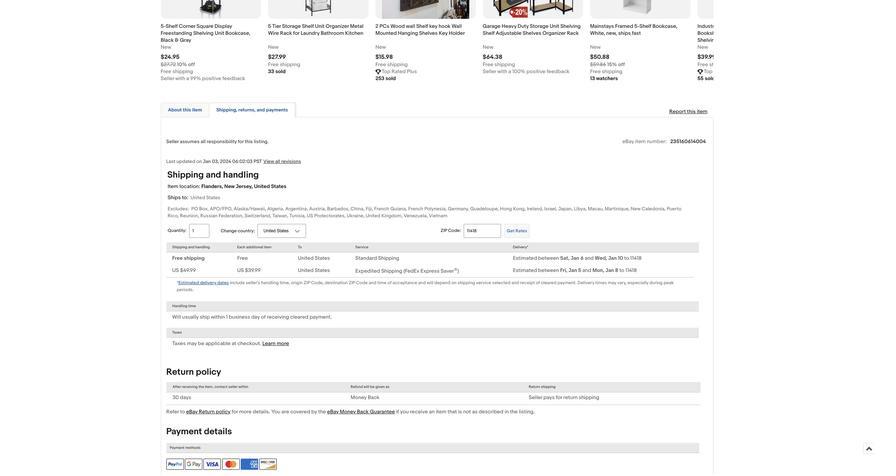 Task type: vqa. For each thing, say whether or not it's contained in the screenshot.
the New within the 5-Shelf Corner Square Display Freestanding Shelving Unit Bookcase, Black & Gray New $24.95 $27.72 10% off Free shipping Seller with a 99% positive feedback
yes



Task type: locate. For each thing, give the bounding box(es) containing it.
1 plus from the left
[[407, 68, 417, 75]]

1 horizontal spatial top rated plus
[[704, 68, 739, 75]]

0 vertical spatial payment
[[166, 427, 202, 438]]

depend
[[434, 280, 450, 286]]

2 horizontal spatial this
[[687, 108, 696, 115]]

(fedex
[[403, 268, 419, 275]]

4 new text field from the left
[[697, 44, 708, 51]]

seller inside new $64.38 free shipping seller with a 100% positive feedback
[[483, 68, 496, 75]]

shipping up top rated plus text field
[[387, 61, 408, 68]]

for left laundry
[[293, 30, 300, 36]]

zip left code
[[349, 280, 355, 286]]

2 vertical spatial to
[[180, 409, 185, 416]]

0 horizontal spatial may
[[187, 341, 197, 348]]

1 vertical spatial organizer
[[542, 30, 566, 36]]

ZIP Code: text field
[[464, 224, 501, 238]]

estimated for estimated between sat, jan 6 and wed, jan 10 to 11418
[[513, 255, 537, 262]]

1 new text field from the left
[[375, 44, 386, 51]]

this inside "button"
[[183, 107, 191, 113]]

may left vary,
[[608, 280, 616, 286]]

jan for 5
[[568, 268, 577, 274]]

rack inside garage heavy duty storage unit shelving shelf adjustable shelves organizer rack
[[567, 30, 579, 36]]

55 sold text field
[[697, 75, 715, 82]]

item inside "button"
[[192, 107, 202, 113]]

1 horizontal spatial positive
[[526, 68, 545, 75]]

0 horizontal spatial 5-
[[161, 23, 166, 30]]

15%
[[607, 61, 617, 68]]

0 horizontal spatial french
[[374, 206, 389, 212]]

0 vertical spatial organizer
[[326, 23, 349, 30]]

0 vertical spatial money
[[351, 395, 367, 401]]

times
[[595, 280, 607, 286]]

0 vertical spatial more
[[277, 341, 289, 348]]

5- up black
[[161, 23, 166, 30]]

get
[[507, 228, 514, 234]]

money down money back
[[340, 409, 356, 416]]

1 vertical spatial cleared
[[290, 314, 308, 321]]

$49.99
[[180, 268, 196, 274]]

0 vertical spatial will
[[427, 280, 433, 286]]

rated up 253 sold
[[392, 68, 406, 75]]

unit for $27.99
[[315, 23, 324, 30]]

shelving inside garage heavy duty storage unit shelving shelf adjustable shelves organizer rack
[[560, 23, 581, 30]]

1 between from the top
[[538, 255, 559, 262]]

include
[[230, 280, 245, 286]]

1 vertical spatial with
[[175, 75, 185, 82]]

new text field for $24.95
[[161, 44, 171, 51]]

2 5- from the left
[[634, 23, 639, 30]]

display right square
[[215, 23, 232, 30]]

shipping down 10%
[[172, 68, 193, 75]]

2 between from the top
[[538, 268, 559, 274]]

a left 99% at the top left of the page
[[186, 75, 189, 82]]

on
[[196, 159, 202, 165], [451, 280, 456, 286]]

1 rated from the left
[[392, 68, 406, 75]]

2 horizontal spatial storage
[[722, 30, 741, 36]]

Top Rated Plus text field
[[704, 68, 739, 75]]

on right updated
[[196, 159, 202, 165]]

1 vertical spatial a
[[186, 75, 189, 82]]

and inside button
[[257, 107, 265, 113]]

2 plus from the left
[[729, 68, 739, 75]]

details.
[[253, 409, 270, 416]]

return up payment details
[[199, 409, 215, 416]]

cleared right receipt
[[541, 280, 556, 286]]

vietnam
[[429, 213, 447, 219]]

1 taxes from the top
[[172, 331, 182, 335]]

back
[[368, 395, 380, 401], [357, 409, 369, 416]]

between for sat,
[[538, 255, 559, 262]]

1 horizontal spatial zip
[[349, 280, 355, 286]]

unit for $64.38
[[550, 23, 559, 30]]

new down black
[[161, 44, 171, 50]]

2 top from the left
[[704, 68, 712, 75]]

5 down estimated between sat, jan 6 and wed, jan 10 to 11418
[[578, 268, 581, 274]]

time up usually
[[188, 304, 196, 309]]

0 vertical spatial display
[[215, 23, 232, 30]]

1 horizontal spatial return
[[199, 409, 215, 416]]

0 vertical spatial a
[[508, 68, 511, 75]]

new inside new $27.99 free shipping 33 sold
[[268, 44, 279, 50]]

1 wood from the left
[[391, 23, 405, 30]]

french
[[374, 206, 389, 212], [408, 206, 423, 212]]

5- inside mainstays framed 5-shelf bookcase, white, new, ships fast
[[634, 23, 639, 30]]

estimated down "delivery*"
[[513, 255, 537, 262]]

plus inside text box
[[729, 68, 739, 75]]

1 vertical spatial display
[[742, 30, 759, 36]]

1 horizontal spatial all
[[275, 159, 280, 165]]

item right report at the right top of the page
[[697, 108, 707, 115]]

ireland,
[[527, 206, 543, 212]]

None text field
[[590, 61, 625, 68]]

top for $15.98
[[382, 68, 390, 75]]

shipping down $64.38
[[495, 61, 515, 68]]

new up $15.98 text box in the top left of the page
[[375, 44, 386, 50]]

1 vertical spatial payment
[[170, 446, 184, 451]]

free down $27.72
[[161, 68, 171, 75]]

between for fri,
[[538, 268, 559, 274]]

seller
[[228, 385, 238, 390]]

shipping inside new $64.38 free shipping seller with a 100% positive feedback
[[495, 61, 515, 68]]

5 left tier at the top left of page
[[268, 23, 271, 30]]

0 vertical spatial time
[[377, 280, 386, 286]]

2 top rated plus from the left
[[704, 68, 739, 75]]

none text field containing $59.86
[[590, 61, 625, 68]]

free inside new $27.99 free shipping 33 sold
[[268, 61, 279, 68]]

0 horizontal spatial unit
[[215, 30, 224, 36]]

1 vertical spatial more
[[239, 409, 252, 416]]

display inside the 5-shelf corner square display freestanding shelving unit bookcase, black & gray new $24.95 $27.72 10% off free shipping seller with a 99% positive feedback
[[215, 23, 232, 30]]

2 vertical spatial estimated
[[178, 280, 199, 286]]

shipping and handling up flanders,
[[167, 170, 259, 181]]

be
[[198, 341, 204, 348], [370, 385, 375, 390]]

positive right 99% at the top left of the page
[[202, 75, 221, 82]]

new inside po box, apo/fpo, alaska/hawaii, algeria, argentina, austria, barbados, china, fiji, french guiana, french polynesia, germany, guadeloupe, hong kong, ireland, israel, japan, libya, macau, martinique, new caledonia, puerto rico, reunion, russian federation, switzerland, taiwan, tunisia, us protectorates, ukraine, united kingdom, venezuela, vietnam
[[631, 206, 641, 212]]

selected
[[492, 280, 510, 286]]

shelves inside 2 pcs wood wall shelf key hook wall mounted hanging shelves key holder
[[419, 30, 438, 36]]

a inside the 5-shelf corner square display freestanding shelving unit bookcase, black & gray new $24.95 $27.72 10% off free shipping seller with a 99% positive feedback
[[186, 75, 189, 82]]

shipping, returns, and payments
[[216, 107, 288, 113]]

states
[[271, 183, 286, 190], [206, 195, 220, 201], [315, 255, 330, 262], [315, 268, 330, 274]]

new inside new $50.88 $59.86 15% off free shipping 13 watchers
[[590, 44, 601, 50]]

new text field down black
[[161, 44, 171, 51]]

$27.72
[[161, 61, 176, 68]]

estimated between sat, jan 6 and wed, jan 10 to 11418
[[513, 255, 642, 262]]

0 horizontal spatial the
[[199, 385, 204, 390]]

1 horizontal spatial feedback
[[547, 68, 569, 75]]

all right the assumes
[[201, 139, 206, 145]]

the right "in"
[[510, 409, 518, 416]]

taxes may be applicable at checkout. learn more
[[172, 341, 289, 348]]

off right 15%
[[618, 61, 625, 68]]

delivery*
[[513, 245, 528, 250]]

you
[[271, 409, 280, 416]]

1 horizontal spatial cleared
[[541, 280, 556, 286]]

1 vertical spatial within
[[238, 385, 248, 390]]

$50.88
[[590, 54, 609, 61]]

shelf up freestanding on the left top
[[166, 23, 178, 30]]

time down 'expedited'
[[377, 280, 386, 286]]

0 vertical spatial back
[[368, 395, 380, 401]]

$39.99 up the seller's
[[245, 268, 261, 274]]

handling inside include seller's handling time, origin zip code, destination zip code and time of acceptance and will depend on shipping service selected and receipt of cleared payment. delivery times may vary, especially during peak periods.
[[261, 280, 279, 286]]

rack down tier at the top left of page
[[280, 30, 292, 36]]

1 horizontal spatial be
[[370, 385, 375, 390]]

sold right 253
[[386, 75, 396, 82]]

free up 33
[[268, 61, 279, 68]]

0 horizontal spatial shelving
[[193, 30, 214, 36]]

handling left the time,
[[261, 280, 279, 286]]

1 off from the left
[[188, 61, 195, 68]]

more right learn
[[277, 341, 289, 348]]

13
[[590, 75, 595, 82]]

3 rack from the left
[[761, 30, 772, 36]]

0 horizontal spatial new text field
[[375, 44, 386, 51]]

top up 253 sold
[[382, 68, 390, 75]]

1 top rated plus from the left
[[382, 68, 417, 75]]

new,
[[606, 30, 617, 36]]

united states up box,
[[191, 195, 220, 201]]

0 vertical spatial 11418
[[630, 255, 642, 262]]

to for 8
[[619, 268, 624, 274]]

payment. down fri,
[[557, 280, 577, 286]]

shipping inside expedited shipping (fedex express saver ® )
[[381, 268, 402, 275]]

and right returns,
[[257, 107, 265, 113]]

back down money back
[[357, 409, 369, 416]]

0 horizontal spatial 6
[[580, 255, 584, 262]]

10%
[[177, 61, 187, 68]]

2 rack from the left
[[567, 30, 579, 36]]

new text field for $27.99
[[268, 44, 279, 51]]

sold for $39.99
[[705, 75, 715, 82]]

positive inside the 5-shelf corner square display freestanding shelving unit bookcase, black & gray new $24.95 $27.72 10% off free shipping seller with a 99% positive feedback
[[202, 75, 221, 82]]

united right jersey,
[[254, 183, 270, 190]]

2 taxes from the top
[[172, 341, 186, 348]]

253 sold text field
[[375, 75, 396, 82]]

between left sat,
[[538, 255, 559, 262]]

New text field
[[161, 44, 171, 51], [268, 44, 279, 51], [590, 44, 601, 51], [697, 44, 708, 51]]

1 horizontal spatial wood
[[743, 23, 757, 30]]

us for us $49.99
[[172, 268, 179, 274]]

jan left 03,
[[203, 159, 211, 165]]

display
[[215, 23, 232, 30], [742, 30, 759, 36]]

5- up fast
[[634, 23, 639, 30]]

0 horizontal spatial receiving
[[182, 385, 198, 390]]

additional
[[246, 245, 263, 250]]

dates
[[217, 280, 229, 286]]

shelving down bookshelf
[[697, 37, 718, 43]]

plus inside text field
[[407, 68, 417, 75]]

be for given
[[370, 385, 375, 390]]

sat,
[[560, 255, 570, 262]]

shelving inside "industrial 4-6 shelf wood bookcase bookshelf storage display rack book shelving new $39.99 free shipping"
[[697, 37, 718, 43]]

delivery
[[578, 280, 594, 286]]

shipping inside "industrial 4-6 shelf wood bookcase bookshelf storage display rack book shelving new $39.99 free shipping"
[[709, 61, 730, 68]]

express
[[421, 268, 440, 275]]

1 horizontal spatial time
[[377, 280, 386, 286]]

us
[[307, 213, 313, 219], [172, 268, 179, 274], [237, 268, 244, 274]]

0 vertical spatial to
[[624, 255, 629, 262]]

2 new text field from the left
[[483, 44, 493, 51]]

and left wed,
[[585, 255, 594, 262]]

top inside text box
[[704, 68, 712, 75]]

1 vertical spatial 11418
[[625, 268, 637, 274]]

$15.98 text field
[[375, 54, 393, 61]]

by
[[311, 409, 317, 416]]

payment methods
[[170, 446, 201, 451]]

1 shelves from the left
[[419, 30, 438, 36]]

wood up hanging
[[391, 23, 405, 30]]

given
[[375, 385, 385, 390]]

pays
[[543, 395, 555, 401]]

new text field for $50.88
[[590, 44, 601, 51]]

fri,
[[560, 268, 567, 274]]

money down refund at the left bottom of page
[[351, 395, 367, 401]]

handling
[[223, 170, 259, 181], [195, 245, 210, 250], [261, 280, 279, 286]]

po box, apo/fpo, alaska/hawaii, algeria, argentina, austria, barbados, china, fiji, french guiana, french polynesia, germany, guadeloupe, hong kong, ireland, israel, japan, libya, macau, martinique, new caledonia, puerto rico, reunion, russian federation, switzerland, taiwan, tunisia, us protectorates, ukraine, united kingdom, venezuela, vietnam
[[168, 206, 681, 219]]

unit inside garage heavy duty storage unit shelving shelf adjustable shelves organizer rack
[[550, 23, 559, 30]]

0 vertical spatial receiving
[[267, 314, 289, 321]]

peak
[[664, 280, 674, 286]]

1 rack from the left
[[280, 30, 292, 36]]

Quantity: text field
[[189, 224, 209, 238]]

change country:
[[221, 228, 255, 234]]

rack
[[280, 30, 292, 36], [567, 30, 579, 36], [761, 30, 772, 36]]

shelf up laundry
[[302, 23, 314, 30]]

free down $39.99 text field
[[697, 61, 708, 68]]

2 off from the left
[[618, 61, 625, 68]]

feedback inside the 5-shelf corner square display freestanding shelving unit bookcase, black & gray new $24.95 $27.72 10% off free shipping seller with a 99% positive feedback
[[222, 75, 245, 82]]

3 new text field from the left
[[590, 44, 601, 51]]

rated inside text box
[[714, 68, 728, 75]]

0 horizontal spatial on
[[196, 159, 202, 165]]

unit inside 5 tier storage shelf unit organizer metal wire rack for laundry bathroom kitchen
[[315, 23, 324, 30]]

shelving down square
[[193, 30, 214, 36]]

expedited shipping (fedex express saver ® )
[[355, 268, 459, 275]]

within right seller
[[238, 385, 248, 390]]

0 horizontal spatial of
[[261, 314, 266, 321]]

2 horizontal spatial the
[[510, 409, 518, 416]]

shipping inside new $15.98 free shipping
[[387, 61, 408, 68]]

11418 for estimated between sat, jan 6 and wed, jan 10 to 11418
[[630, 255, 642, 262]]

1 vertical spatial estimated
[[513, 268, 537, 274]]

corner
[[179, 23, 195, 30]]

united states for free
[[298, 255, 330, 262]]

2 rated from the left
[[714, 68, 728, 75]]

0 horizontal spatial display
[[215, 23, 232, 30]]

seller down $64.38
[[483, 68, 496, 75]]

french up venezuela,
[[408, 206, 423, 212]]

1 vertical spatial shipping and handling
[[172, 245, 210, 250]]

0 horizontal spatial 5
[[268, 23, 271, 30]]

us $49.99
[[172, 268, 196, 274]]

rated inside text field
[[392, 68, 406, 75]]

of right receipt
[[536, 280, 540, 286]]

top inside text field
[[382, 68, 390, 75]]

to right 8
[[619, 268, 624, 274]]

a
[[508, 68, 511, 75], [186, 75, 189, 82]]

sold
[[275, 68, 286, 75], [386, 75, 396, 82], [705, 75, 715, 82]]

wed,
[[595, 255, 607, 262]]

free down $64.38
[[483, 61, 493, 68]]

new
[[161, 44, 171, 50], [268, 44, 279, 50], [375, 44, 386, 50], [483, 44, 493, 50], [590, 44, 601, 50], [697, 44, 708, 50], [224, 183, 235, 190], [631, 206, 641, 212]]

to right 10
[[624, 255, 629, 262]]

0 horizontal spatial wood
[[391, 23, 405, 30]]

payment left the methods
[[170, 446, 184, 451]]

ebay left number:
[[622, 138, 634, 145]]

shipping up 33 sold text box
[[280, 61, 300, 68]]

None text field
[[161, 61, 195, 68]]

free inside "industrial 4-6 shelf wood bookcase bookshelf storage display rack book shelving new $39.99 free shipping"
[[697, 61, 708, 68]]

libya,
[[574, 206, 587, 212]]

2 horizontal spatial us
[[307, 213, 313, 219]]

fiji,
[[366, 206, 373, 212]]

1 horizontal spatial payment.
[[557, 280, 577, 286]]

receiving
[[267, 314, 289, 321], [182, 385, 198, 390]]

Free shipping text field
[[268, 61, 300, 68], [161, 68, 193, 75]]

$39.99 up top rated plus text box
[[697, 54, 716, 61]]

free
[[268, 61, 279, 68], [375, 61, 386, 68], [483, 61, 493, 68], [697, 61, 708, 68], [161, 68, 171, 75], [590, 68, 601, 75], [172, 255, 183, 262], [237, 255, 248, 262]]

1 horizontal spatial unit
[[315, 23, 324, 30]]

policy up details
[[216, 409, 230, 416]]

payment. inside include seller's handling time, origin zip code, destination zip code and time of acceptance and will depend on shipping service selected and receipt of cleared payment. delivery times may vary, especially during peak periods.
[[557, 280, 577, 286]]

bookcase, inside the 5-shelf corner square display freestanding shelving unit bookcase, black & gray new $24.95 $27.72 10% off free shipping seller with a 99% positive feedback
[[225, 30, 250, 36]]

cleared
[[541, 280, 556, 286], [290, 314, 308, 321]]

top rated plus for $39.99
[[704, 68, 739, 75]]

time,
[[280, 280, 290, 286]]

free shipping text field for $39.99
[[697, 61, 730, 68]]

discover image
[[259, 459, 277, 471]]

0 horizontal spatial positive
[[202, 75, 221, 82]]

55
[[697, 75, 704, 82]]

1 horizontal spatial us
[[237, 268, 244, 274]]

return up after
[[166, 368, 194, 378]]

1 horizontal spatial as
[[472, 409, 478, 416]]

0 horizontal spatial off
[[188, 61, 195, 68]]

0 vertical spatial bookcase,
[[652, 23, 677, 30]]

taxes for taxes
[[172, 331, 182, 335]]

all
[[201, 139, 206, 145], [275, 159, 280, 165]]

on right depend
[[451, 280, 456, 286]]

shelves inside garage heavy duty storage unit shelving shelf adjustable shelves organizer rack
[[523, 30, 541, 36]]

1 5- from the left
[[161, 23, 166, 30]]

0 horizontal spatial return
[[166, 368, 194, 378]]

2 french from the left
[[408, 206, 423, 212]]

1 top from the left
[[382, 68, 390, 75]]

shelf right 4-
[[730, 23, 742, 30]]

google pay image
[[185, 459, 202, 471]]

all right view
[[275, 159, 280, 165]]

new text field for $64.38
[[483, 44, 493, 51]]

off inside the 5-shelf corner square display freestanding shelving unit bookcase, black & gray new $24.95 $27.72 10% off free shipping seller with a 99% positive feedback
[[188, 61, 195, 68]]

top
[[382, 68, 390, 75], [704, 68, 712, 75]]

1 horizontal spatial with
[[497, 68, 507, 75]]

1 vertical spatial taxes
[[172, 341, 186, 348]]

2 shelves from the left
[[523, 30, 541, 36]]

$15.98
[[375, 54, 393, 61]]

to for 10
[[624, 255, 629, 262]]

Free shipping text field
[[375, 61, 408, 68], [483, 61, 515, 68], [697, 61, 730, 68], [590, 68, 622, 75]]

wood left the bookcase
[[743, 23, 757, 30]]

1 horizontal spatial french
[[408, 206, 423, 212]]

free up us $49.99 on the bottom left of the page
[[172, 255, 183, 262]]

new up $39.99 text field
[[697, 44, 708, 50]]

pcs
[[379, 23, 389, 30]]

1 horizontal spatial 5
[[578, 268, 581, 274]]

1 horizontal spatial handling
[[223, 170, 259, 181]]

2 new text field from the left
[[268, 44, 279, 51]]

shelf
[[166, 23, 178, 30], [302, 23, 314, 30], [416, 23, 428, 30], [639, 23, 651, 30], [730, 23, 742, 30], [483, 30, 495, 36]]

free down each
[[237, 255, 248, 262]]

of right day
[[261, 314, 266, 321]]

off right 10%
[[188, 61, 195, 68]]

0 horizontal spatial rack
[[280, 30, 292, 36]]

free shipping text field down 10%
[[161, 68, 193, 75]]

as right the not
[[472, 409, 478, 416]]

may
[[608, 280, 616, 286], [187, 341, 197, 348]]

venezuela,
[[404, 213, 428, 219]]

new $50.88 $59.86 15% off free shipping 13 watchers
[[590, 44, 625, 82]]

include seller's handling time, origin zip code, destination zip code and time of acceptance and will depend on shipping service selected and receipt of cleared payment. delivery times may vary, especially during peak periods.
[[177, 280, 674, 293]]

rated for $15.98
[[392, 68, 406, 75]]

bookcase,
[[652, 23, 677, 30], [225, 30, 250, 36]]

6 up estimated between fri, jan 5 and mon, jan 8 to 11418
[[580, 255, 584, 262]]

0 horizontal spatial top
[[382, 68, 390, 75]]

new text field for $39.99
[[697, 44, 708, 51]]

us up *
[[172, 268, 179, 274]]

0 vertical spatial payment.
[[557, 280, 577, 286]]

handling up jersey,
[[223, 170, 259, 181]]

free inside the 5-shelf corner square display freestanding shelving unit bookcase, black & gray new $24.95 $27.72 10% off free shipping seller with a 99% positive feedback
[[161, 68, 171, 75]]

1 horizontal spatial a
[[508, 68, 511, 75]]

0 vertical spatial cleared
[[541, 280, 556, 286]]

tab list
[[161, 101, 713, 117]]

free shipping text field down $27.99
[[268, 61, 300, 68]]

1 vertical spatial handling
[[195, 245, 210, 250]]

2 horizontal spatial rack
[[761, 30, 772, 36]]

shelf inside mainstays framed 5-shelf bookcase, white, new, ships fast
[[639, 23, 651, 30]]

display down the bookcase
[[742, 30, 759, 36]]

item,
[[205, 385, 213, 390]]

1 vertical spatial united states
[[298, 255, 330, 262]]

33 sold text field
[[268, 68, 286, 75]]

New text field
[[375, 44, 386, 51], [483, 44, 493, 51]]

and
[[257, 107, 265, 113], [206, 170, 221, 181], [188, 245, 194, 250], [585, 255, 594, 262], [582, 268, 591, 274], [369, 280, 376, 286], [418, 280, 426, 286], [511, 280, 519, 286]]

1 vertical spatial time
[[188, 304, 196, 309]]

shelving left mainstays
[[560, 23, 581, 30]]

returns,
[[238, 107, 256, 113]]

0 vertical spatial be
[[198, 341, 204, 348]]

report
[[669, 108, 686, 115]]

caledonia,
[[642, 206, 666, 212]]

book
[[774, 30, 786, 36]]

item
[[192, 107, 202, 113], [697, 108, 707, 115], [635, 138, 646, 145], [264, 245, 271, 250], [436, 409, 446, 416]]

rack left white,
[[567, 30, 579, 36]]

new text field up $27.99 text field
[[268, 44, 279, 51]]

1 new text field from the left
[[161, 44, 171, 51]]

periods.
[[177, 287, 194, 293]]

top for $39.99
[[704, 68, 712, 75]]

1 horizontal spatial rated
[[714, 68, 728, 75]]

new inside "industrial 4-6 shelf wood bookcase bookshelf storage display rack book shelving new $39.99 free shipping"
[[697, 44, 708, 50]]

0 vertical spatial united states
[[191, 195, 220, 201]]

policy
[[196, 368, 221, 378], [216, 409, 230, 416]]

american express image
[[241, 459, 258, 471]]

taxes
[[172, 331, 182, 335], [172, 341, 186, 348]]

return up seller pays for return shipping
[[529, 385, 540, 390]]

2 vertical spatial handling
[[261, 280, 279, 286]]

1 horizontal spatial organizer
[[542, 30, 566, 36]]

will right refund at the left bottom of page
[[364, 385, 369, 390]]

0 vertical spatial all
[[201, 139, 206, 145]]

this up 06:02:03
[[245, 139, 253, 145]]

jersey,
[[236, 183, 253, 190]]

0 vertical spatial on
[[196, 159, 202, 165]]

estimated up receipt
[[513, 268, 537, 274]]

united states up code, on the bottom of the page
[[298, 268, 330, 274]]

$27.99 text field
[[268, 54, 286, 61]]

2 horizontal spatial unit
[[550, 23, 559, 30]]

1 vertical spatial all
[[275, 159, 280, 165]]

alaska/hawaii,
[[234, 206, 266, 212]]

zip left code:
[[441, 228, 447, 234]]

usually
[[182, 314, 199, 321]]

united down fiji,
[[366, 213, 380, 219]]

jan
[[203, 159, 211, 165], [571, 255, 579, 262], [608, 255, 617, 262], [568, 268, 577, 274], [605, 268, 614, 274]]

about this item
[[168, 107, 202, 113]]

storage right duty
[[530, 23, 549, 30]]

1 horizontal spatial listing.
[[519, 409, 535, 416]]

mainstays framed 5-shelf bookcase, white, new, ships fast
[[590, 23, 677, 36]]

1 horizontal spatial ebay
[[327, 409, 339, 416]]

0 vertical spatial shelving
[[560, 23, 581, 30]]

shipping, returns, and payments button
[[216, 107, 288, 113]]

for inside 5 tier storage shelf unit organizer metal wire rack for laundry bathroom kitchen
[[293, 30, 300, 36]]

jan left 8
[[605, 268, 614, 274]]

tab list containing about this item
[[161, 101, 713, 117]]

2 wood from the left
[[743, 23, 757, 30]]

1 horizontal spatial free shipping text field
[[268, 61, 300, 68]]

jan for 6
[[571, 255, 579, 262]]



Task type: describe. For each thing, give the bounding box(es) containing it.
japan,
[[558, 206, 573, 212]]

garage heavy duty storage unit shelving shelf adjustable shelves organizer rack
[[483, 23, 581, 36]]

will inside include seller's handling time, origin zip code, destination zip code and time of acceptance and will depend on shipping service selected and receipt of cleared payment. delivery times may vary, especially during peak periods.
[[427, 280, 433, 286]]

99%
[[190, 75, 201, 82]]

free inside new $15.98 free shipping
[[375, 61, 386, 68]]

will usually ship within 1 business day of receiving cleared payment.
[[172, 314, 332, 321]]

is
[[458, 409, 462, 416]]

0 horizontal spatial cleared
[[290, 314, 308, 321]]

6 inside "industrial 4-6 shelf wood bookcase bookshelf storage display rack book shelving new $39.99 free shipping"
[[726, 23, 729, 30]]

0 horizontal spatial ebay
[[186, 409, 198, 416]]

shipping right return
[[579, 395, 599, 401]]

new inside new $15.98 free shipping
[[375, 44, 386, 50]]

austria,
[[309, 206, 326, 212]]

kingdom,
[[381, 213, 403, 219]]

0 horizontal spatial time
[[188, 304, 196, 309]]

israel,
[[544, 206, 557, 212]]

united inside po box, apo/fpo, alaska/hawaii, algeria, argentina, austria, barbados, china, fiji, french guiana, french polynesia, germany, guadeloupe, hong kong, ireland, israel, japan, libya, macau, martinique, new caledonia, puerto rico, reunion, russian federation, switzerland, taiwan, tunisia, us protectorates, ukraine, united kingdom, venezuela, vietnam
[[366, 213, 380, 219]]

item left number:
[[635, 138, 646, 145]]

shelf inside 2 pcs wood wall shelf key hook wall mounted hanging shelves key holder
[[416, 23, 428, 30]]

item location: flanders, new jersey, united states
[[168, 183, 286, 190]]

ukraine,
[[347, 213, 365, 219]]

estimated between fri, jan 5 and mon, jan 8 to 11418
[[513, 268, 637, 274]]

kong,
[[513, 206, 526, 212]]

checkout.
[[237, 341, 261, 348]]

10
[[618, 255, 623, 262]]

return for return policy
[[166, 368, 194, 378]]

free shipping text field down 15%
[[590, 68, 622, 75]]

federation,
[[219, 213, 244, 219]]

1 vertical spatial back
[[357, 409, 369, 416]]

1 vertical spatial may
[[187, 341, 197, 348]]

5 inside 5 tier storage shelf unit organizer metal wire rack for laundry bathroom kitchen
[[268, 23, 271, 30]]

will
[[172, 314, 181, 321]]

ship
[[200, 314, 210, 321]]

5 tier storage shelf unit organizer metal wire rack for laundry bathroom kitchen
[[268, 23, 363, 36]]

hong
[[500, 206, 512, 212]]

new text field for $15.98
[[375, 44, 386, 51]]

seller left the assumes
[[166, 139, 179, 145]]

and right code
[[369, 280, 376, 286]]

visa image
[[204, 459, 221, 471]]

shipping up expedited shipping (fedex express saver ® )
[[378, 255, 399, 262]]

0 horizontal spatial $39.99
[[245, 268, 261, 274]]

about this item button
[[168, 107, 202, 113]]

fast
[[632, 30, 641, 36]]

0 horizontal spatial as
[[386, 385, 389, 390]]

jan left 10
[[608, 255, 617, 262]]

$50.88 text field
[[590, 54, 609, 61]]

united states for us $39.99
[[298, 268, 330, 274]]

2 horizontal spatial zip
[[441, 228, 447, 234]]

russian
[[200, 213, 217, 219]]

rack inside "industrial 4-6 shelf wood bookcase bookshelf storage display rack book shelving new $39.99 free shipping"
[[761, 30, 772, 36]]

with inside new $64.38 free shipping seller with a 100% positive feedback
[[497, 68, 507, 75]]

assumes
[[180, 139, 200, 145]]

united up origin at the left bottom
[[298, 268, 314, 274]]

handling
[[172, 304, 187, 309]]

13 watchers text field
[[590, 75, 618, 82]]

2 horizontal spatial of
[[536, 280, 540, 286]]

learn more link
[[262, 341, 289, 348]]

return shipping
[[529, 385, 556, 390]]

time inside include seller's handling time, origin zip code, destination zip code and time of acceptance and will depend on shipping service selected and receipt of cleared payment. delivery times may vary, especially during peak periods.
[[377, 280, 386, 286]]

shipping up location:
[[167, 170, 204, 181]]

1 horizontal spatial within
[[238, 385, 248, 390]]

rico,
[[168, 213, 179, 219]]

1 vertical spatial money
[[340, 409, 356, 416]]

$39.99 text field
[[697, 54, 716, 61]]

06:02:03
[[232, 159, 253, 165]]

5- inside the 5-shelf corner square display freestanding shelving unit bookcase, black & gray new $24.95 $27.72 10% off free shipping seller with a 99% positive feedback
[[161, 23, 166, 30]]

2024
[[220, 159, 231, 165]]

freestanding
[[161, 30, 192, 36]]

1 horizontal spatial the
[[318, 409, 326, 416]]

0 horizontal spatial within
[[211, 314, 225, 321]]

0 vertical spatial handling
[[223, 170, 259, 181]]

each additional item
[[237, 245, 271, 250]]

item for report this item
[[697, 108, 707, 115]]

0 vertical spatial shipping and handling
[[167, 170, 259, 181]]

positive inside new $64.38 free shipping seller with a 100% positive feedback
[[526, 68, 545, 75]]

plus for $39.99
[[729, 68, 739, 75]]

1 vertical spatial receiving
[[182, 385, 198, 390]]

storage inside garage heavy duty storage unit shelving shelf adjustable shelves organizer rack
[[530, 23, 549, 30]]

0 horizontal spatial zip
[[304, 280, 310, 286]]

for down seller
[[232, 409, 238, 416]]

revisions
[[281, 159, 301, 165]]

shipping up pays
[[541, 385, 556, 390]]

253
[[375, 75, 384, 82]]

seller pays for return shipping
[[529, 395, 599, 401]]

vary,
[[617, 280, 627, 286]]

new $64.38 free shipping seller with a 100% positive feedback
[[483, 44, 569, 75]]

day
[[251, 314, 260, 321]]

report this item link
[[666, 105, 711, 118]]

gray
[[180, 37, 191, 43]]

estimated for estimated between fri, jan 5 and mon, jan 8 to 11418
[[513, 268, 537, 274]]

*
[[177, 280, 178, 286]]

delivery
[[200, 280, 216, 286]]

1 vertical spatial 6
[[580, 255, 584, 262]]

free inside new $64.38 free shipping seller with a 100% positive feedback
[[483, 61, 493, 68]]

quantity:
[[168, 228, 186, 234]]

payment for payment methods
[[170, 446, 184, 451]]

for right pays
[[556, 395, 562, 401]]

1 vertical spatial as
[[472, 409, 478, 416]]

8
[[615, 268, 618, 274]]

item for each additional item
[[264, 245, 271, 250]]

you
[[400, 409, 409, 416]]

code:
[[448, 228, 461, 234]]

0 horizontal spatial free shipping text field
[[161, 68, 193, 75]]

1 vertical spatial payment.
[[310, 314, 332, 321]]

wood inside 2 pcs wood wall shelf key hook wall mounted hanging shelves key holder
[[391, 23, 405, 30]]

bookcase, inside mainstays framed 5-shelf bookcase, white, new, ships fast
[[652, 23, 677, 30]]

shipping up free shipping
[[172, 245, 187, 250]]

0 vertical spatial policy
[[196, 368, 221, 378]]

0 horizontal spatial handling
[[195, 245, 210, 250]]

free inside new $50.88 $59.86 15% off free shipping 13 watchers
[[590, 68, 601, 75]]

03,
[[212, 159, 219, 165]]

shelving inside the 5-shelf corner square display freestanding shelving unit bookcase, black & gray new $24.95 $27.72 10% off free shipping seller with a 99% positive feedback
[[193, 30, 214, 36]]

shipping inside new $50.88 $59.86 15% off free shipping 13 watchers
[[602, 68, 622, 75]]

heavy
[[502, 23, 516, 30]]

item for about this item
[[192, 107, 202, 113]]

a inside new $64.38 free shipping seller with a 100% positive feedback
[[508, 68, 511, 75]]

this for report
[[687, 108, 696, 115]]

refer to ebay return policy for more details. you are covered by the ebay money back guarantee if you receive an item that is not as described in the listing.
[[166, 409, 535, 416]]

ships
[[618, 30, 631, 36]]

2 vertical spatial return
[[199, 409, 215, 416]]

shelf inside 5 tier storage shelf unit organizer metal wire rack for laundry bathroom kitchen
[[302, 23, 314, 30]]

display inside "industrial 4-6 shelf wood bookcase bookshelf storage display rack book shelving new $39.99 free shipping"
[[742, 30, 759, 36]]

Top Rated Plus text field
[[382, 68, 417, 75]]

Seller with a 100% positive feedback text field
[[483, 68, 569, 75]]

rated for $39.99
[[714, 68, 728, 75]]

Seller with a 99% positive feedback text field
[[161, 75, 245, 82]]

0 horizontal spatial all
[[201, 139, 206, 145]]

new inside the 5-shelf corner square display freestanding shelving unit bookcase, black & gray new $24.95 $27.72 10% off free shipping seller with a 99% positive feedback
[[161, 44, 171, 50]]

united up po
[[191, 195, 205, 201]]

1 vertical spatial 5
[[578, 268, 581, 274]]

on inside include seller's handling time, origin zip code, destination zip code and time of acceptance and will depend on shipping service selected and receipt of cleared payment. delivery times may vary, especially during peak periods.
[[451, 280, 456, 286]]

us for us $39.99
[[237, 268, 244, 274]]

ebay money back guarantee link
[[327, 409, 395, 416]]

bookshelf
[[697, 30, 721, 36]]

and left receipt
[[511, 280, 519, 286]]

off inside new $50.88 $59.86 15% off free shipping 13 watchers
[[618, 61, 625, 68]]

item right an
[[436, 409, 446, 416]]

shelf inside the 5-shelf corner square display freestanding shelving unit bookcase, black & gray new $24.95 $27.72 10% off free shipping seller with a 99% positive feedback
[[166, 23, 178, 30]]

laundry
[[301, 30, 319, 36]]

master card image
[[222, 459, 240, 471]]

guadeloupe,
[[470, 206, 499, 212]]

box,
[[199, 206, 209, 212]]

1 horizontal spatial receiving
[[267, 314, 289, 321]]

jan for 03,
[[203, 159, 211, 165]]

applicable
[[205, 341, 230, 348]]

11418 for estimated between fri, jan 5 and mon, jan 8 to 11418
[[625, 268, 637, 274]]

watchers
[[596, 75, 618, 82]]

unit inside the 5-shelf corner square display freestanding shelving unit bookcase, black & gray new $24.95 $27.72 10% off free shipping seller with a 99% positive feedback
[[215, 30, 224, 36]]

after
[[173, 385, 181, 390]]

be for applicable
[[198, 341, 204, 348]]

return for return shipping
[[529, 385, 540, 390]]

seller inside the 5-shelf corner square display freestanding shelving unit bookcase, black & gray new $24.95 $27.72 10% off free shipping seller with a 99% positive feedback
[[161, 75, 174, 82]]

none text field containing $27.72
[[161, 61, 195, 68]]

shipping inside include seller's handling time, origin zip code, destination zip code and time of acceptance and will depend on shipping service selected and receipt of cleared payment. delivery times may vary, especially during peak periods.
[[457, 280, 475, 286]]

new left jersey,
[[224, 183, 235, 190]]

key
[[439, 30, 448, 36]]

covered
[[290, 409, 310, 416]]

saver
[[441, 268, 454, 275]]

sold for $15.98
[[386, 75, 396, 82]]

duty
[[518, 23, 529, 30]]

and left mon,
[[582, 268, 591, 274]]

bookcase
[[759, 23, 782, 30]]

destination
[[325, 280, 348, 286]]

0 vertical spatial listing.
[[254, 139, 269, 145]]

for right responsibility at the top of the page
[[238, 139, 244, 145]]

$39.99 inside "industrial 4-6 shelf wood bookcase bookshelf storage display rack book shelving new $39.99 free shipping"
[[697, 54, 716, 61]]

1 horizontal spatial this
[[245, 139, 253, 145]]

code,
[[311, 280, 324, 286]]

shipping inside the 5-shelf corner square display freestanding shelving unit bookcase, black & gray new $24.95 $27.72 10% off free shipping seller with a 99% positive feedback
[[172, 68, 193, 75]]

shelf inside "industrial 4-6 shelf wood bookcase bookshelf storage display rack book shelving new $39.99 free shipping"
[[730, 23, 742, 30]]

* estimated delivery dates
[[177, 280, 229, 286]]

handling time
[[172, 304, 196, 309]]

free shipping text field for $64.38
[[483, 61, 515, 68]]

and up free shipping
[[188, 245, 194, 250]]

organizer inside garage heavy duty storage unit shelving shelf adjustable shelves organizer rack
[[542, 30, 566, 36]]

industrial
[[697, 23, 719, 30]]

acceptance
[[392, 280, 417, 286]]

ebay item number: 235160614004
[[622, 138, 706, 145]]

storage inside 5 tier storage shelf unit organizer metal wire rack for laundry bathroom kitchen
[[282, 23, 301, 30]]

cleared inside include seller's handling time, origin zip code, destination zip code and time of acceptance and will depend on shipping service selected and receipt of cleared payment. delivery times may vary, especially during peak periods.
[[541, 280, 556, 286]]

with inside the 5-shelf corner square display freestanding shelving unit bookcase, black & gray new $24.95 $27.72 10% off free shipping seller with a 99% positive feedback
[[175, 75, 185, 82]]

&
[[175, 37, 179, 43]]

wall
[[452, 23, 462, 30]]

storage inside "industrial 4-6 shelf wood bookcase bookshelf storage display rack book shelving new $39.99 free shipping"
[[722, 30, 741, 36]]

new inside new $64.38 free shipping seller with a 100% positive feedback
[[483, 44, 493, 50]]

seller's
[[246, 280, 260, 286]]

1 french from the left
[[374, 206, 389, 212]]

1 horizontal spatial more
[[277, 341, 289, 348]]

flanders,
[[201, 183, 223, 190]]

2 horizontal spatial ebay
[[622, 138, 634, 145]]

sold inside new $27.99 free shipping 33 sold
[[275, 68, 286, 75]]

wood inside "industrial 4-6 shelf wood bookcase bookshelf storage display rack book shelving new $39.99 free shipping"
[[743, 23, 757, 30]]

top rated plus for $15.98
[[382, 68, 417, 75]]

$27.99
[[268, 54, 286, 61]]

1 horizontal spatial of
[[387, 280, 391, 286]]

shipping up $49.99
[[184, 255, 205, 262]]

united down to
[[298, 255, 314, 262]]

seller down return shipping
[[529, 395, 542, 401]]

an
[[429, 409, 435, 416]]

and up flanders,
[[206, 170, 221, 181]]

paypal image
[[166, 459, 184, 471]]

may inside include seller's handling time, origin zip code, destination zip code and time of acceptance and will depend on shipping service selected and receipt of cleared payment. delivery times may vary, especially during peak periods.
[[608, 280, 616, 286]]

organizer inside 5 tier storage shelf unit organizer metal wire rack for laundry bathroom kitchen
[[326, 23, 349, 30]]

0 horizontal spatial more
[[239, 409, 252, 416]]

55 sold
[[697, 75, 715, 82]]

zip code:
[[441, 228, 461, 234]]

get rates
[[507, 228, 527, 234]]

shelf inside garage heavy duty storage unit shelving shelf adjustable shelves organizer rack
[[483, 30, 495, 36]]

plus for $15.98
[[407, 68, 417, 75]]

shipping inside new $27.99 free shipping 33 sold
[[280, 61, 300, 68]]

pst
[[254, 159, 262, 165]]

rack inside 5 tier storage shelf unit organizer metal wire rack for laundry bathroom kitchen
[[280, 30, 292, 36]]

framed
[[615, 23, 633, 30]]

and down 'express'
[[418, 280, 426, 286]]

us inside po box, apo/fpo, alaska/hawaii, algeria, argentina, austria, barbados, china, fiji, french guiana, french polynesia, germany, guadeloupe, hong kong, ireland, israel, japan, libya, macau, martinique, new caledonia, puerto rico, reunion, russian federation, switzerland, taiwan, tunisia, us protectorates, ukraine, united kingdom, venezuela, vietnam
[[307, 213, 313, 219]]

if
[[396, 409, 399, 416]]

$64.38 text field
[[483, 54, 502, 61]]

free shipping text field for $15.98
[[375, 61, 408, 68]]

1 vertical spatial listing.
[[519, 409, 535, 416]]

1 vertical spatial will
[[364, 385, 369, 390]]

payment for payment details
[[166, 427, 202, 438]]

taxes for taxes may be applicable at checkout. learn more
[[172, 341, 186, 348]]

this for about
[[183, 107, 191, 113]]

$24.95 text field
[[161, 54, 180, 61]]

feedback inside new $64.38 free shipping seller with a 100% positive feedback
[[547, 68, 569, 75]]

1 vertical spatial policy
[[216, 409, 230, 416]]

martinique,
[[605, 206, 630, 212]]



